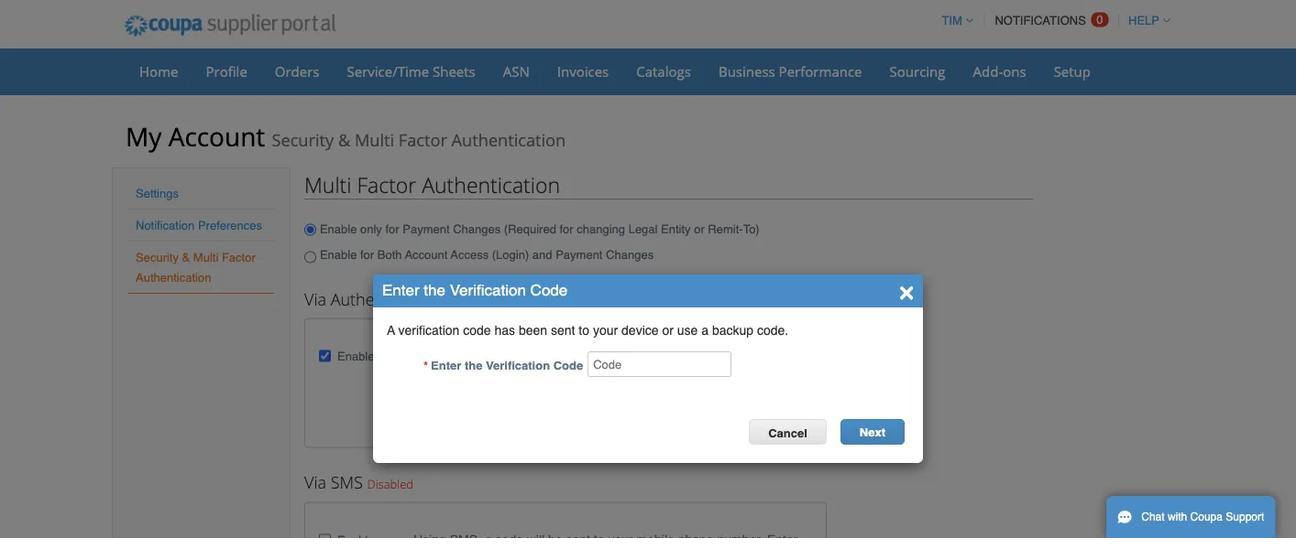 Task type: locate. For each thing, give the bounding box(es) containing it.
via for via authenticator app
[[304, 288, 326, 311]]

security down 'notification'
[[136, 251, 179, 264]]

None checkbox
[[319, 535, 331, 539]]

0 vertical spatial account
[[168, 119, 265, 154]]

a
[[701, 324, 709, 338]]

enabled up has
[[470, 293, 513, 309]]

0 horizontal spatial payment
[[403, 222, 450, 236]]

setup link
[[1042, 58, 1103, 85]]

0 vertical spatial changes
[[453, 222, 501, 236]]

payment down multi factor authentication
[[403, 222, 450, 236]]

sheets
[[433, 62, 475, 81]]

use
[[677, 324, 698, 338]]

1 vertical spatial enable
[[320, 248, 357, 262]]

authentication
[[452, 129, 566, 152], [422, 170, 560, 199], [136, 271, 211, 285]]

coupa
[[1190, 511, 1223, 524]]

0 vertical spatial enabled
[[470, 293, 513, 309]]

security
[[272, 129, 334, 152], [136, 251, 179, 264]]

0 vertical spatial factor
[[399, 129, 447, 152]]

authentication inside my account security & multi factor authentication
[[452, 129, 566, 152]]

Enable only for Payment Changes (Required for changing Legal Entity or Remit-To) radio
[[304, 218, 316, 242]]

1 vertical spatial account
[[405, 248, 448, 262]]

2 horizontal spatial multi
[[355, 129, 394, 152]]

sourcing link
[[878, 58, 957, 85]]

0 horizontal spatial your
[[593, 324, 618, 338]]

for left both
[[360, 248, 374, 262]]

1 horizontal spatial security
[[272, 129, 334, 152]]

verification
[[450, 281, 526, 299], [486, 359, 550, 373]]

app up verification
[[436, 288, 466, 311]]

my account security & multi factor authentication
[[126, 119, 566, 154]]

for right only
[[385, 222, 399, 236]]

0 horizontal spatial security
[[136, 251, 179, 264]]

chat with coupa support button
[[1106, 497, 1275, 539]]

1 vertical spatial authenticator
[[467, 349, 543, 364]]

or right 'entity'
[[694, 222, 705, 236]]

home link
[[127, 58, 190, 85]]

verification down has
[[486, 359, 550, 373]]

1 horizontal spatial the
[[465, 359, 482, 373]]

multi
[[355, 129, 394, 152], [304, 170, 352, 199], [193, 251, 218, 264]]

0 horizontal spatial changes
[[453, 222, 501, 236]]

authentication down 'notification'
[[136, 271, 211, 285]]

enable right enable for both account access (login) and payment changes 'radio'
[[320, 248, 357, 262]]

1 vertical spatial &
[[182, 251, 190, 264]]

code
[[463, 324, 491, 338]]

authentication up '(required'
[[422, 170, 560, 199]]

changing
[[577, 222, 625, 236]]

add-ons link
[[961, 58, 1038, 85]]

0 horizontal spatial or
[[662, 324, 674, 338]]

via left the sms
[[304, 472, 326, 495]]

0 vertical spatial payment
[[403, 222, 450, 236]]

0 vertical spatial enable
[[320, 222, 357, 236]]

sourcing
[[890, 62, 945, 81]]

a
[[387, 324, 395, 338]]

1 vertical spatial multi
[[304, 170, 352, 199]]

(login)
[[492, 248, 529, 262]]

notification preferences link
[[136, 219, 262, 232]]

enter down both
[[382, 281, 419, 299]]

via for via sms
[[304, 472, 326, 495]]

app inside using an authenticator app available from your mobile phone app store
[[546, 349, 568, 364]]

& down "notification preferences" link on the left top of the page
[[182, 251, 190, 264]]

account right both
[[405, 248, 448, 262]]

factor up multi factor authentication
[[399, 129, 447, 152]]

business performance
[[719, 62, 862, 81]]

your right to
[[593, 324, 618, 338]]

0 vertical spatial verification
[[450, 281, 526, 299]]

preferences
[[198, 219, 262, 232]]

& down service/time
[[338, 129, 350, 152]]

authenticator
[[331, 288, 432, 311], [467, 349, 543, 364]]

1 vertical spatial via
[[304, 472, 326, 495]]

changes down "legal"
[[606, 248, 654, 262]]

2 enable from the top
[[320, 248, 357, 262]]

with
[[1168, 511, 1187, 524]]

payment
[[403, 222, 450, 236], [556, 248, 603, 262]]

0 vertical spatial app
[[436, 288, 466, 311]]

chat
[[1141, 511, 1165, 524]]

security inside 'security & multi factor authentication'
[[136, 251, 179, 264]]

authentication down asn link at the top left
[[452, 129, 566, 152]]

the right an
[[465, 359, 482, 373]]

cancel
[[768, 427, 807, 440]]

and
[[532, 248, 552, 262]]

changes
[[453, 222, 501, 236], [606, 248, 654, 262]]

enable right enable only for payment changes (required for changing legal entity or remit-to) radio
[[320, 222, 357, 236]]

your right from
[[655, 349, 680, 364]]

multi up enable only for payment changes (required for changing legal entity or remit-to) radio
[[304, 170, 352, 199]]

using
[[413, 349, 446, 364]]

0 vertical spatial your
[[593, 324, 618, 338]]

the
[[424, 281, 445, 299], [465, 359, 482, 373]]

&
[[338, 129, 350, 152], [182, 251, 190, 264]]

authenticator up a
[[331, 288, 432, 311]]

business performance link
[[707, 58, 874, 85]]

account
[[168, 119, 265, 154], [405, 248, 448, 262]]

add-
[[973, 62, 1003, 81]]

factor up only
[[357, 170, 416, 199]]

business
[[719, 62, 775, 81]]

your
[[593, 324, 618, 338], [655, 349, 680, 364]]

1 horizontal spatial multi
[[304, 170, 352, 199]]

0 vertical spatial security
[[272, 129, 334, 152]]

or
[[694, 222, 705, 236], [662, 324, 674, 338]]

1 horizontal spatial payment
[[556, 248, 603, 262]]

0 horizontal spatial app
[[436, 288, 466, 311]]

for
[[385, 222, 399, 236], [560, 222, 573, 236], [360, 248, 374, 262]]

via down enable for both account access (login) and payment changes 'radio'
[[304, 288, 326, 311]]

* enter the verification code
[[423, 359, 583, 373]]

remit-
[[708, 222, 743, 236]]

the up verification
[[424, 281, 445, 299]]

factor inside 'security & multi factor authentication'
[[222, 251, 256, 264]]

authentication inside 'security & multi factor authentication'
[[136, 271, 211, 285]]

service/time sheets
[[347, 62, 475, 81]]

1 horizontal spatial or
[[694, 222, 705, 236]]

0 vertical spatial or
[[694, 222, 705, 236]]

1 vertical spatial changes
[[606, 248, 654, 262]]

multi inside my account security & multi factor authentication
[[355, 129, 394, 152]]

multi factor authentication
[[304, 170, 560, 199]]

coupa supplier portal image
[[112, 3, 348, 49]]

& inside my account security & multi factor authentication
[[338, 129, 350, 152]]

multi down service/time
[[355, 129, 394, 152]]

0 horizontal spatial enter
[[382, 281, 419, 299]]

1 enable from the top
[[320, 222, 357, 236]]

verification down the "enable for both account access (login) and payment changes"
[[450, 281, 526, 299]]

1 vertical spatial payment
[[556, 248, 603, 262]]

enter the verification code
[[382, 281, 568, 299]]

profile link
[[194, 58, 259, 85]]

for left changing
[[560, 222, 573, 236]]

enable for both account access (login) and payment changes
[[320, 248, 654, 262]]

2 vertical spatial authentication
[[136, 271, 211, 285]]

changes up access at the left top of the page
[[453, 222, 501, 236]]

None checkbox
[[319, 351, 331, 363]]

0 vertical spatial enter
[[382, 281, 419, 299]]

multi down "notification preferences" link on the left top of the page
[[193, 251, 218, 264]]

code
[[530, 281, 568, 299], [553, 359, 583, 373]]

app down sent
[[546, 349, 568, 364]]

orders link
[[263, 58, 331, 85]]

0 vertical spatial the
[[424, 281, 445, 299]]

enabled left *
[[337, 350, 381, 364]]

1 vertical spatial enter
[[431, 359, 461, 373]]

device
[[621, 324, 659, 338]]

or left use
[[662, 324, 674, 338]]

0 vertical spatial authentication
[[452, 129, 566, 152]]

1 horizontal spatial &
[[338, 129, 350, 152]]

0 horizontal spatial authenticator
[[331, 288, 432, 311]]

0 vertical spatial &
[[338, 129, 350, 152]]

1 horizontal spatial enabled
[[470, 293, 513, 309]]

0 horizontal spatial multi
[[193, 251, 218, 264]]

authenticator down has
[[467, 349, 543, 364]]

1 horizontal spatial authenticator
[[467, 349, 543, 364]]

1 vertical spatial app
[[546, 349, 568, 364]]

2 vertical spatial factor
[[222, 251, 256, 264]]

to)
[[743, 222, 760, 236]]

1 via from the top
[[304, 288, 326, 311]]

via
[[304, 288, 326, 311], [304, 472, 326, 495]]

factor down preferences
[[222, 251, 256, 264]]

code down sent
[[553, 359, 583, 373]]

0 vertical spatial multi
[[355, 129, 394, 152]]

mobile
[[684, 349, 722, 364]]

enable
[[320, 222, 357, 236], [320, 248, 357, 262]]

0 horizontal spatial the
[[424, 281, 445, 299]]

code down and
[[530, 281, 568, 299]]

1 horizontal spatial app
[[546, 349, 568, 364]]

app
[[436, 288, 466, 311], [546, 349, 568, 364]]

1 horizontal spatial your
[[655, 349, 680, 364]]

(required
[[504, 222, 556, 236]]

0 vertical spatial via
[[304, 288, 326, 311]]

2 vertical spatial multi
[[193, 251, 218, 264]]

2 via from the top
[[304, 472, 326, 495]]

setup
[[1054, 62, 1091, 81]]

factor
[[399, 129, 447, 152], [357, 170, 416, 199], [222, 251, 256, 264]]

payment down changing
[[556, 248, 603, 262]]

0 horizontal spatial &
[[182, 251, 190, 264]]

1 horizontal spatial changes
[[606, 248, 654, 262]]

sms
[[331, 472, 363, 495]]

security down orders link on the top left
[[272, 129, 334, 152]]

1 vertical spatial security
[[136, 251, 179, 264]]

0 horizontal spatial account
[[168, 119, 265, 154]]

Enable for Both Account Access (Login) and Payment Changes radio
[[304, 246, 316, 269]]

1 vertical spatial your
[[655, 349, 680, 364]]

invoices link
[[545, 58, 621, 85]]

1 vertical spatial verification
[[486, 359, 550, 373]]

enter right *
[[431, 359, 461, 373]]

account down profile link
[[168, 119, 265, 154]]

1 vertical spatial enabled
[[337, 350, 381, 364]]

enter
[[382, 281, 419, 299], [431, 359, 461, 373]]

enabled
[[470, 293, 513, 309], [337, 350, 381, 364]]



Task type: describe. For each thing, give the bounding box(es) containing it.
support
[[1226, 511, 1264, 524]]

& inside 'security & multi factor authentication'
[[182, 251, 190, 264]]

catalogs link
[[624, 58, 703, 85]]

code.
[[757, 324, 788, 338]]

2 horizontal spatial for
[[560, 222, 573, 236]]

been
[[519, 324, 547, 338]]

to
[[579, 324, 589, 338]]

invoices
[[557, 62, 609, 81]]

home
[[139, 62, 178, 81]]

both
[[377, 248, 402, 262]]

asn link
[[491, 58, 541, 85]]

multi inside 'security & multi factor authentication'
[[193, 251, 218, 264]]

enabled inside via authenticator app enabled
[[470, 293, 513, 309]]

1 horizontal spatial for
[[385, 222, 399, 236]]

×
[[899, 276, 914, 305]]

next button
[[840, 420, 905, 445]]

0 horizontal spatial enabled
[[337, 350, 381, 364]]

disabled
[[367, 477, 413, 493]]

1 horizontal spatial account
[[405, 248, 448, 262]]

settings link
[[136, 187, 179, 200]]

access
[[451, 248, 489, 262]]

sent
[[551, 324, 575, 338]]

your inside using an authenticator app available from your mobile phone app store
[[655, 349, 680, 364]]

orders
[[275, 62, 319, 81]]

an
[[450, 349, 464, 364]]

from
[[626, 349, 652, 364]]

entity
[[661, 222, 691, 236]]

legal
[[628, 222, 658, 236]]

notification preferences
[[136, 219, 262, 232]]

settings
[[136, 187, 179, 200]]

1 vertical spatial code
[[553, 359, 583, 373]]

0 horizontal spatial for
[[360, 248, 374, 262]]

store
[[413, 367, 442, 382]]

Code text field
[[588, 352, 732, 378]]

ons
[[1003, 62, 1026, 81]]

service/time sheets link
[[335, 58, 487, 85]]

enable for enable for both account access (login) and payment changes
[[320, 248, 357, 262]]

via sms disabled
[[304, 472, 413, 495]]

backup
[[712, 324, 753, 338]]

factor inside my account security & multi factor authentication
[[399, 129, 447, 152]]

security & multi factor authentication
[[136, 251, 256, 285]]

available
[[572, 349, 622, 364]]

authenticator inside using an authenticator app available from your mobile phone app store
[[467, 349, 543, 364]]

0 vertical spatial code
[[530, 281, 568, 299]]

add-ons
[[973, 62, 1026, 81]]

asn
[[503, 62, 530, 81]]

using an authenticator app available from your mobile phone app store
[[413, 349, 786, 382]]

security & multi factor authentication link
[[136, 251, 256, 285]]

a verification code has been sent to your device or use a backup code.
[[387, 324, 788, 338]]

0 vertical spatial authenticator
[[331, 288, 432, 311]]

1 vertical spatial the
[[465, 359, 482, 373]]

profile
[[206, 62, 247, 81]]

enable for enable only for payment changes (required for changing legal entity or remit-to)
[[320, 222, 357, 236]]

phone
[[725, 349, 761, 364]]

verification
[[398, 324, 460, 338]]

*
[[423, 359, 428, 373]]

service/time
[[347, 62, 429, 81]]

1 vertical spatial factor
[[357, 170, 416, 199]]

security inside my account security & multi factor authentication
[[272, 129, 334, 152]]

catalogs
[[636, 62, 691, 81]]

via authenticator app enabled
[[304, 288, 513, 311]]

enable only for payment changes (required for changing legal entity or remit-to)
[[320, 222, 760, 236]]

performance
[[779, 62, 862, 81]]

1 horizontal spatial enter
[[431, 359, 461, 373]]

1 vertical spatial or
[[662, 324, 674, 338]]

next
[[860, 426, 885, 440]]

× button
[[899, 276, 914, 305]]

cancel link
[[749, 420, 827, 445]]

app
[[764, 349, 786, 364]]

only
[[360, 222, 382, 236]]

notification
[[136, 219, 195, 232]]

1 vertical spatial authentication
[[422, 170, 560, 199]]

has
[[495, 324, 515, 338]]

chat with coupa support
[[1141, 511, 1264, 524]]

my
[[126, 119, 162, 154]]



Task type: vqa. For each thing, say whether or not it's contained in the screenshot.
the right "Enabled"
yes



